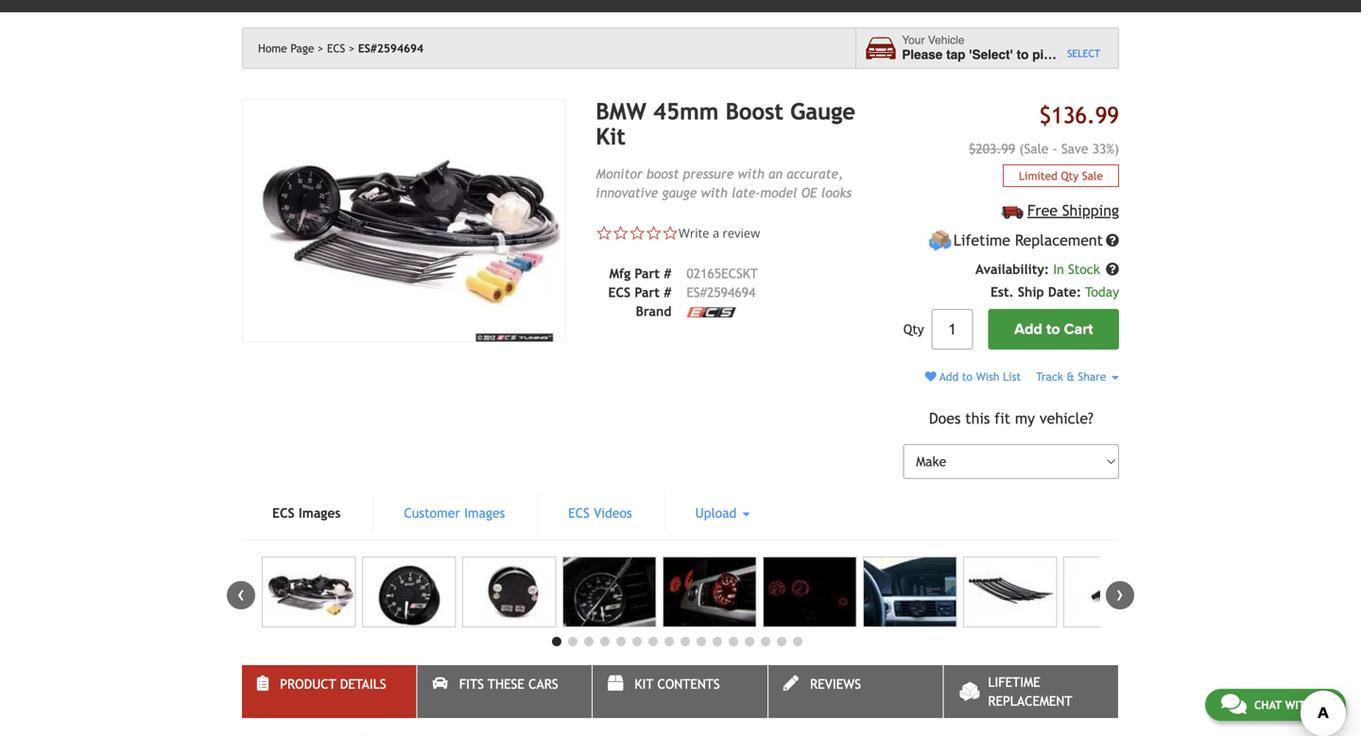 Task type: describe. For each thing, give the bounding box(es) containing it.
sale
[[1083, 169, 1104, 182]]

model
[[761, 185, 798, 200]]

fit
[[995, 410, 1011, 427]]

es#
[[687, 285, 707, 300]]

1 horizontal spatial with
[[738, 166, 765, 181]]

home page link
[[258, 42, 324, 55]]

looks
[[822, 185, 852, 200]]

fits these cars link
[[418, 666, 592, 719]]

a inside the your vehicle please tap 'select' to pick a vehicle
[[1062, 47, 1070, 62]]

chat with us
[[1255, 699, 1331, 712]]

ecs inside 02165ecskt ecs part #
[[609, 285, 631, 300]]

136.99
[[1052, 102, 1120, 129]]

availability:
[[976, 262, 1050, 277]]

vehicle
[[929, 34, 965, 47]]

› link
[[1107, 582, 1135, 610]]

free
[[1028, 202, 1058, 219]]

stock
[[1069, 262, 1101, 277]]

1 vertical spatial with
[[701, 185, 728, 200]]

customer
[[404, 506, 460, 521]]

es#2594694
[[358, 42, 424, 55]]

us
[[1317, 699, 1331, 712]]

ecs images
[[272, 506, 341, 521]]

kit contents link
[[593, 666, 768, 719]]

question circle image for in stock
[[1107, 263, 1120, 276]]

1 horizontal spatial qty
[[1062, 169, 1079, 182]]

boost
[[647, 166, 679, 181]]

this product is lifetime replacement eligible image
[[929, 229, 953, 253]]

upload button
[[666, 495, 781, 533]]

in
[[1054, 262, 1065, 277]]

write a review link
[[679, 224, 761, 241]]

customer images link
[[374, 495, 536, 533]]

0 horizontal spatial qty
[[904, 322, 925, 337]]

fits
[[460, 677, 484, 693]]

(sale
[[1020, 141, 1049, 156]]

‹
[[237, 582, 245, 607]]

ecs link
[[327, 42, 355, 55]]

question circle image for lifetime replacement
[[1107, 234, 1120, 247]]

add to cart button
[[989, 309, 1120, 350]]

accurate,
[[787, 166, 844, 181]]

does
[[930, 410, 961, 427]]

pressure
[[683, 166, 734, 181]]

oe
[[802, 185, 818, 200]]

your vehicle please tap 'select' to pick a vehicle
[[903, 34, 1117, 62]]

limited
[[1020, 169, 1058, 182]]

bmw
[[596, 98, 647, 125]]

45mm
[[654, 98, 719, 125]]

fits these cars
[[460, 677, 559, 693]]

vehicle
[[1073, 47, 1117, 62]]

an
[[769, 166, 783, 181]]

&
[[1067, 370, 1075, 384]]

vehicle?
[[1040, 410, 1094, 427]]

late-
[[732, 185, 761, 200]]

boost
[[726, 98, 784, 125]]

page
[[291, 42, 314, 55]]

add to wish list
[[937, 370, 1022, 384]]

your
[[903, 34, 925, 47]]

lifetime replacement inside "link"
[[989, 675, 1073, 710]]

add for add to cart
[[1015, 321, 1043, 339]]

add to cart
[[1015, 321, 1094, 339]]

cart
[[1065, 321, 1094, 339]]

ecs image
[[687, 308, 736, 318]]

wish
[[977, 370, 1000, 384]]

select link
[[1068, 46, 1101, 62]]

list
[[1004, 370, 1022, 384]]

reviews link
[[769, 666, 943, 719]]

›
[[1117, 582, 1125, 607]]



Task type: vqa. For each thing, say whether or not it's contained in the screenshot.
Audi Parts LINK
no



Task type: locate. For each thing, give the bounding box(es) containing it.
1 part from the top
[[635, 266, 660, 281]]

lifetime
[[954, 232, 1011, 249], [989, 675, 1041, 691]]

gauge
[[663, 185, 697, 200]]

1 vertical spatial lifetime
[[989, 675, 1041, 691]]

1 vertical spatial to
[[1047, 321, 1061, 339]]

0 vertical spatial lifetime replacement
[[954, 232, 1104, 249]]

empty star image up 'mfg'
[[613, 225, 629, 241]]

1 vertical spatial question circle image
[[1107, 263, 1120, 276]]

2 images from the left
[[464, 506, 505, 521]]

images for customer images
[[464, 506, 505, 521]]

0 vertical spatial kit
[[596, 123, 626, 150]]

0 horizontal spatial with
[[701, 185, 728, 200]]

2594694
[[707, 285, 756, 300]]

0 vertical spatial with
[[738, 166, 765, 181]]

part up 'brand'
[[635, 285, 660, 300]]

ecs videos
[[569, 506, 632, 521]]

1 vertical spatial qty
[[904, 322, 925, 337]]

comments image
[[1222, 693, 1247, 716]]

1 vertical spatial add
[[940, 370, 959, 384]]

with
[[738, 166, 765, 181], [701, 185, 728, 200], [1286, 699, 1314, 712]]

1 vertical spatial lifetime replacement
[[989, 675, 1073, 710]]

product details link
[[242, 666, 417, 719]]

lifetime replacement link
[[944, 666, 1119, 719]]

kit up monitor
[[596, 123, 626, 150]]

gauge
[[791, 98, 856, 125]]

share
[[1079, 370, 1107, 384]]

2 empty star image from the left
[[629, 225, 646, 241]]

0 vertical spatial part
[[635, 266, 660, 281]]

1 horizontal spatial to
[[1017, 47, 1029, 62]]

2 horizontal spatial with
[[1286, 699, 1314, 712]]

home
[[258, 42, 287, 55]]

add to wish list link
[[926, 370, 1022, 384]]

add right heart image at the bottom of page
[[940, 370, 959, 384]]

0 vertical spatial question circle image
[[1107, 234, 1120, 247]]

2 vertical spatial to
[[963, 370, 973, 384]]

0 horizontal spatial to
[[963, 370, 973, 384]]

kit contents
[[635, 677, 720, 693]]

my
[[1016, 410, 1036, 427]]

question circle image up today
[[1107, 263, 1120, 276]]

ecs inside "ecs videos" link
[[569, 506, 590, 521]]

0 horizontal spatial a
[[713, 224, 720, 241]]

write a review
[[679, 224, 761, 241]]

images for ecs images
[[299, 506, 341, 521]]

est. ship date: today
[[991, 285, 1120, 300]]

availability: in stock
[[976, 262, 1105, 277]]

track & share button
[[1037, 370, 1120, 384]]

ecs for ecs videos
[[569, 506, 590, 521]]

0 vertical spatial a
[[1062, 47, 1070, 62]]

0 vertical spatial to
[[1017, 47, 1029, 62]]

0 vertical spatial lifetime
[[954, 232, 1011, 249]]

images
[[299, 506, 341, 521], [464, 506, 505, 521]]

# up es# 2594694 brand
[[664, 266, 672, 281]]

1 vertical spatial kit
[[635, 677, 654, 693]]

1 horizontal spatial a
[[1062, 47, 1070, 62]]

with left us
[[1286, 699, 1314, 712]]

2 part from the top
[[635, 285, 660, 300]]

02165ecskt
[[687, 266, 758, 281]]

1 horizontal spatial images
[[464, 506, 505, 521]]

add
[[1015, 321, 1043, 339], [940, 370, 959, 384]]

to inside 'button'
[[1047, 321, 1061, 339]]

lifetime inside lifetime replacement
[[989, 675, 1041, 691]]

add down ship
[[1015, 321, 1043, 339]]

1 # from the top
[[664, 266, 672, 281]]

home page
[[258, 42, 314, 55]]

to left cart
[[1047, 321, 1061, 339]]

limited qty sale
[[1020, 169, 1104, 182]]

a right write
[[713, 224, 720, 241]]

1 horizontal spatial add
[[1015, 321, 1043, 339]]

1 images from the left
[[299, 506, 341, 521]]

1 horizontal spatial kit
[[635, 677, 654, 693]]

shipping
[[1063, 202, 1120, 219]]

$203.99 (sale - save 33%)
[[969, 141, 1120, 156]]

ecs
[[327, 42, 346, 55], [609, 285, 631, 300], [272, 506, 295, 521], [569, 506, 590, 521]]

to for add to cart
[[1047, 321, 1061, 339]]

tap
[[947, 47, 966, 62]]

ship
[[1019, 285, 1045, 300]]

bmw 45mm boost gauge kit
[[596, 98, 856, 150]]

1 question circle image from the top
[[1107, 234, 1120, 247]]

33%)
[[1093, 141, 1120, 156]]

2 vertical spatial with
[[1286, 699, 1314, 712]]

1 vertical spatial part
[[635, 285, 660, 300]]

2 # from the top
[[664, 285, 672, 300]]

question circle image
[[1107, 234, 1120, 247], [1107, 263, 1120, 276]]

product details
[[280, 677, 386, 693]]

empty star image up mfg part # on the top of page
[[629, 225, 646, 241]]

# up 'brand'
[[664, 285, 672, 300]]

0 vertical spatial qty
[[1062, 169, 1079, 182]]

empty star image
[[596, 225, 613, 241], [646, 225, 662, 241], [662, 225, 679, 241]]

part right 'mfg'
[[635, 266, 660, 281]]

0 horizontal spatial add
[[940, 370, 959, 384]]

to left pick
[[1017, 47, 1029, 62]]

track
[[1037, 370, 1064, 384]]

question circle image down shipping
[[1107, 234, 1120, 247]]

0 horizontal spatial images
[[299, 506, 341, 521]]

to
[[1017, 47, 1029, 62], [1047, 321, 1061, 339], [963, 370, 973, 384]]

mfg part #
[[610, 266, 672, 281]]

monitor boost pressure with an accurate, innovative gauge with late-model oe looks
[[596, 166, 852, 200]]

0 horizontal spatial kit
[[596, 123, 626, 150]]

a
[[1062, 47, 1070, 62], [713, 224, 720, 241]]

with down pressure
[[701, 185, 728, 200]]

-
[[1053, 141, 1058, 156]]

contents
[[658, 677, 720, 693]]

save
[[1062, 141, 1089, 156]]

ecs inside ecs images link
[[272, 506, 295, 521]]

kit left contents
[[635, 677, 654, 693]]

$203.99
[[969, 141, 1016, 156]]

#
[[664, 266, 672, 281], [664, 285, 672, 300]]

replacement inside "link"
[[989, 694, 1073, 710]]

ecs images link
[[242, 495, 371, 533]]

2 empty star image from the left
[[646, 225, 662, 241]]

details
[[340, 677, 386, 693]]

ecs videos link
[[538, 495, 663, 533]]

est.
[[991, 285, 1015, 300]]

monitor
[[596, 166, 643, 181]]

write
[[679, 224, 710, 241]]

empty star image left write
[[646, 225, 662, 241]]

'select'
[[970, 47, 1014, 62]]

innovative
[[596, 185, 659, 200]]

lifetime replacement
[[954, 232, 1104, 249], [989, 675, 1073, 710]]

empty star image
[[613, 225, 629, 241], [629, 225, 646, 241]]

02165ecskt ecs part #
[[609, 266, 758, 300]]

es#2594694 - 02165ecskt - bmw 45mm boost gauge kit - monitor boost pressure with an accurate, innovative gauge with late-model oe looks - ecs - bmw image
[[242, 99, 566, 343], [262, 557, 356, 628], [362, 557, 456, 628], [463, 557, 556, 628], [563, 557, 657, 628], [663, 557, 757, 628], [763, 557, 857, 628], [864, 557, 957, 628], [964, 557, 1058, 628], [1064, 557, 1158, 628]]

chat with us link
[[1206, 690, 1347, 722]]

with up late-
[[738, 166, 765, 181]]

1 empty star image from the left
[[596, 225, 613, 241]]

please
[[903, 47, 943, 62]]

1 vertical spatial replacement
[[989, 694, 1073, 710]]

kit inside bmw 45mm boost gauge kit
[[596, 123, 626, 150]]

mfg
[[610, 266, 631, 281]]

reviews
[[811, 677, 862, 693]]

qty
[[1062, 169, 1079, 182], [904, 322, 925, 337]]

select
[[1068, 48, 1101, 60]]

images inside ecs images link
[[299, 506, 341, 521]]

date:
[[1049, 285, 1082, 300]]

1 empty star image from the left
[[613, 225, 629, 241]]

part inside 02165ecskt ecs part #
[[635, 285, 660, 300]]

free shipping image
[[1002, 206, 1024, 219]]

ecs for ecs link
[[327, 42, 346, 55]]

track & share
[[1037, 370, 1110, 384]]

to left wish
[[963, 370, 973, 384]]

2 question circle image from the top
[[1107, 263, 1120, 276]]

part
[[635, 266, 660, 281], [635, 285, 660, 300]]

videos
[[594, 506, 632, 521]]

empty star image down gauge
[[662, 225, 679, 241]]

empty star image up 'mfg'
[[596, 225, 613, 241]]

add inside 'button'
[[1015, 321, 1043, 339]]

pick
[[1033, 47, 1059, 62]]

# inside 02165ecskt ecs part #
[[664, 285, 672, 300]]

to inside the your vehicle please tap 'select' to pick a vehicle
[[1017, 47, 1029, 62]]

‹ link
[[227, 582, 255, 610]]

2 horizontal spatial to
[[1047, 321, 1061, 339]]

brand
[[636, 304, 672, 319]]

free shipping
[[1028, 202, 1120, 219]]

0 vertical spatial replacement
[[1016, 232, 1104, 249]]

customer images
[[404, 506, 505, 521]]

review
[[723, 224, 761, 241]]

add for add to wish list
[[940, 370, 959, 384]]

es# 2594694 brand
[[636, 285, 756, 319]]

0 vertical spatial #
[[664, 266, 672, 281]]

images inside customer images link
[[464, 506, 505, 521]]

1 vertical spatial a
[[713, 224, 720, 241]]

to for add to wish list
[[963, 370, 973, 384]]

0 vertical spatial add
[[1015, 321, 1043, 339]]

1 vertical spatial #
[[664, 285, 672, 300]]

heart image
[[926, 371, 937, 383]]

these
[[488, 677, 525, 693]]

None text field
[[932, 309, 974, 350]]

today
[[1086, 285, 1120, 300]]

a right pick
[[1062, 47, 1070, 62]]

3 empty star image from the left
[[662, 225, 679, 241]]

cars
[[529, 677, 559, 693]]

ecs for ecs images
[[272, 506, 295, 521]]



